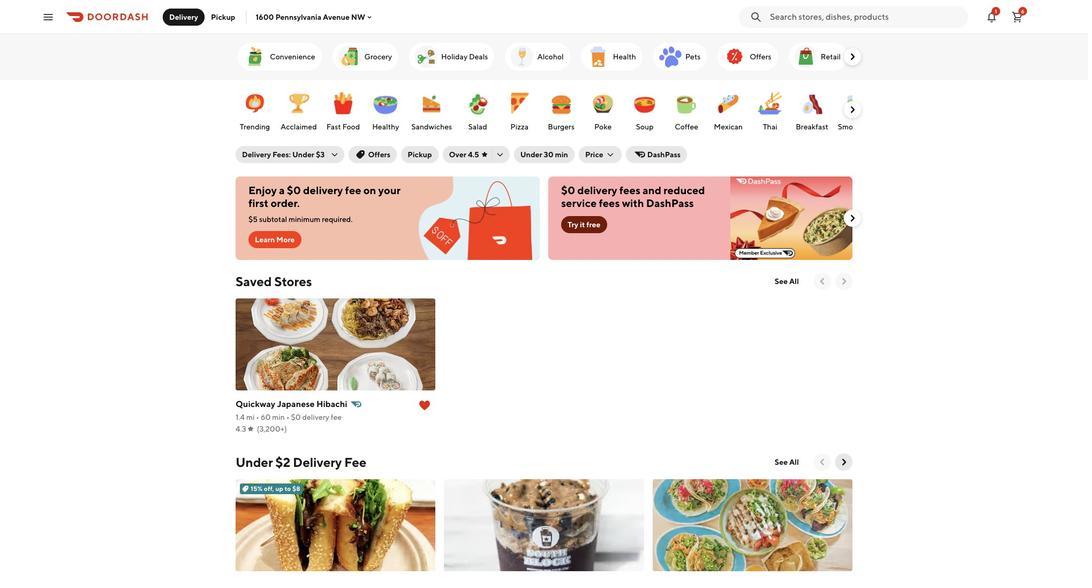 Task type: locate. For each thing, give the bounding box(es) containing it.
see all left previous button of carousel image
[[775, 458, 799, 467]]

alcohol image
[[509, 44, 535, 70]]

off,
[[264, 485, 274, 493]]

fees
[[619, 184, 640, 197], [599, 197, 620, 209]]

with
[[622, 197, 644, 209]]

1 vertical spatial dashpass
[[646, 197, 694, 209]]

$5 subtotal minimum required.
[[248, 215, 353, 224]]

retail
[[821, 52, 841, 61]]

1 vertical spatial all
[[789, 458, 799, 467]]

more
[[276, 236, 295, 244]]

all
[[789, 277, 799, 286], [789, 458, 799, 467]]

0 vertical spatial all
[[789, 277, 799, 286]]

1 all from the top
[[789, 277, 799, 286]]

0 vertical spatial offers
[[750, 52, 771, 61]]

under inside button
[[520, 150, 542, 159]]

offers down healthy
[[368, 150, 390, 159]]

0 vertical spatial delivery
[[169, 13, 198, 21]]

smoothie
[[838, 123, 871, 131]]

delivery up required.
[[303, 184, 343, 197]]

fee left 'on'
[[345, 184, 361, 197]]

holiday deals image
[[413, 44, 439, 70]]

pickup button
[[205, 8, 242, 25], [401, 146, 438, 163]]

fee
[[345, 184, 361, 197], [331, 413, 342, 422]]

see all
[[775, 277, 799, 286], [775, 458, 799, 467]]

see all link left previous button of carousel image
[[768, 454, 805, 471]]

see all for saved stores
[[775, 277, 799, 286]]

deals
[[469, 52, 488, 61]]

mexican
[[714, 123, 743, 131]]

under left 30
[[520, 150, 542, 159]]

1 see from the top
[[775, 277, 788, 286]]

2 see from the top
[[775, 458, 788, 467]]

see left previous button of carousel image
[[775, 458, 788, 467]]

$0 delivery fees and reduced service fees with dashpass
[[561, 184, 705, 209]]

your
[[378, 184, 401, 197]]

all left previous button of carousel image
[[789, 458, 799, 467]]

next button of carousel image right previous button of carousel image
[[839, 457, 849, 468]]

1600 pennsylvania avenue nw button
[[256, 13, 374, 21]]

0 vertical spatial min
[[555, 150, 568, 159]]

delivery right $​0
[[302, 413, 329, 422]]

1 horizontal spatial $0
[[561, 184, 575, 197]]

0 horizontal spatial offers
[[368, 150, 390, 159]]

under left $3
[[292, 150, 314, 159]]

next button of carousel image up the smoothie
[[847, 104, 858, 115]]

nw
[[351, 13, 365, 21]]

1 horizontal spatial delivery
[[242, 150, 271, 159]]

delivery button
[[163, 8, 205, 25]]

offers
[[750, 52, 771, 61], [368, 150, 390, 159]]

learn more
[[255, 236, 295, 244]]

0 horizontal spatial •
[[256, 413, 259, 422]]

fees up with
[[619, 184, 640, 197]]

see all for under $2 delivery fee
[[775, 458, 799, 467]]

1 horizontal spatial •
[[286, 413, 289, 422]]

all for under $2 delivery fee
[[789, 458, 799, 467]]

see all link
[[768, 273, 805, 290], [768, 454, 805, 471]]

1 horizontal spatial offers
[[750, 52, 771, 61]]

1 vertical spatial pickup
[[408, 150, 432, 159]]

holiday
[[441, 52, 468, 61]]

0 vertical spatial fee
[[345, 184, 361, 197]]

service
[[561, 197, 597, 209]]

see all link for under $2 delivery fee
[[768, 454, 805, 471]]

offers right offers icon
[[750, 52, 771, 61]]

0 vertical spatial dashpass
[[647, 150, 681, 159]]

0 vertical spatial see all
[[775, 277, 799, 286]]

try
[[568, 221, 578, 229]]

$0
[[287, 184, 301, 197], [561, 184, 575, 197]]

pets image
[[657, 44, 683, 70]]

2 $0 from the left
[[561, 184, 575, 197]]

30
[[544, 150, 553, 159]]

acclaimed link
[[278, 85, 319, 134]]

alcohol link
[[505, 43, 570, 71]]

offers inside button
[[368, 150, 390, 159]]

2 see all link from the top
[[768, 454, 805, 471]]

next button of carousel image
[[847, 213, 858, 224]]

fee inside enjoy a $0 delivery fee on your first order.
[[345, 184, 361, 197]]

retail link
[[789, 43, 847, 71]]

2 horizontal spatial under
[[520, 150, 542, 159]]

min
[[555, 150, 568, 159], [272, 413, 285, 422]]

pets link
[[653, 43, 707, 71]]

0 vertical spatial pickup
[[211, 13, 235, 21]]

0 horizontal spatial pickup button
[[205, 8, 242, 25]]

1 vertical spatial offers
[[368, 150, 390, 159]]

under
[[292, 150, 314, 159], [520, 150, 542, 159], [236, 455, 273, 470]]

1 horizontal spatial min
[[555, 150, 568, 159]]

0 horizontal spatial delivery
[[169, 13, 198, 21]]

dashpass down the reduced
[[646, 197, 694, 209]]

1 vertical spatial fees
[[599, 197, 620, 209]]

• right mi
[[256, 413, 259, 422]]

pickup right delivery button
[[211, 13, 235, 21]]

previous button of carousel image
[[817, 276, 828, 287]]

$0 inside enjoy a $0 delivery fee on your first order.
[[287, 184, 301, 197]]

under up 15% at bottom left
[[236, 455, 273, 470]]

dashpass down soup
[[647, 150, 681, 159]]

1 • from the left
[[256, 413, 259, 422]]

pickup
[[211, 13, 235, 21], [408, 150, 432, 159]]

pickup button down the sandwiches
[[401, 146, 438, 163]]

0 vertical spatial see all link
[[768, 273, 805, 290]]

see left previous button of carousel icon
[[775, 277, 788, 286]]

notification bell image
[[985, 10, 998, 23]]

try it free
[[568, 221, 601, 229]]

grocery link
[[332, 43, 398, 71]]

5 items, open order cart image
[[1011, 10, 1024, 23]]

2 vertical spatial delivery
[[293, 455, 342, 470]]

see all link left previous button of carousel icon
[[768, 273, 805, 290]]

salad
[[468, 123, 487, 131]]

reduced
[[664, 184, 705, 197]]

0 vertical spatial pickup button
[[205, 8, 242, 25]]

see for saved stores
[[775, 277, 788, 286]]

1 horizontal spatial pickup button
[[401, 146, 438, 163]]

1 horizontal spatial pickup
[[408, 150, 432, 159]]

$0 right a
[[287, 184, 301, 197]]

fee down hibachi
[[331, 413, 342, 422]]

1.4
[[236, 413, 245, 422]]

4.3
[[236, 425, 246, 434]]

min right 30
[[555, 150, 568, 159]]

1 vertical spatial see all link
[[768, 454, 805, 471]]

breakfast
[[796, 123, 828, 131]]

0 horizontal spatial pickup
[[211, 13, 235, 21]]

1 vertical spatial delivery
[[242, 150, 271, 159]]

price
[[585, 150, 603, 159]]

pickup down the sandwiches
[[408, 150, 432, 159]]

pickup for pickup 'button' to the bottom
[[408, 150, 432, 159]]

poke
[[594, 123, 612, 131]]

1 vertical spatial fee
[[331, 413, 342, 422]]

delivery inside button
[[169, 13, 198, 21]]

1 horizontal spatial under
[[292, 150, 314, 159]]

holiday deals link
[[409, 43, 494, 71]]

fast
[[326, 123, 341, 131]]

1 see all from the top
[[775, 277, 799, 286]]

pets
[[685, 52, 701, 61]]

and
[[643, 184, 661, 197]]

$​0
[[291, 413, 301, 422]]

1 horizontal spatial fee
[[345, 184, 361, 197]]

up
[[275, 485, 283, 493]]

fees left with
[[599, 197, 620, 209]]

0 vertical spatial see
[[775, 277, 788, 286]]

hibachi
[[316, 399, 347, 410]]

0 horizontal spatial $0
[[287, 184, 301, 197]]

see for under $2 delivery fee
[[775, 458, 788, 467]]

1 vertical spatial min
[[272, 413, 285, 422]]

$0 up service
[[561, 184, 575, 197]]

next button of carousel image
[[847, 51, 858, 62], [847, 104, 858, 115], [839, 276, 849, 287], [839, 457, 849, 468]]

enjoy
[[248, 184, 277, 197]]

click to remove this store from your saved list image
[[418, 399, 431, 412]]

min inside button
[[555, 150, 568, 159]]

holiday deals
[[441, 52, 488, 61]]

dashpass
[[647, 150, 681, 159], [646, 197, 694, 209]]

2 all from the top
[[789, 458, 799, 467]]

15% off, up to $8
[[251, 485, 300, 493]]

1 $0 from the left
[[287, 184, 301, 197]]

1 vertical spatial see
[[775, 458, 788, 467]]

pickup button left the 1600
[[205, 8, 242, 25]]

see all left previous button of carousel icon
[[775, 277, 799, 286]]

all left previous button of carousel icon
[[789, 277, 799, 286]]

1 see all link from the top
[[768, 273, 805, 290]]

2 see all from the top
[[775, 458, 799, 467]]

subtotal
[[259, 215, 287, 224]]

min right 60
[[272, 413, 285, 422]]

stores
[[274, 274, 312, 289]]

0 horizontal spatial under
[[236, 455, 273, 470]]

delivery for delivery
[[169, 13, 198, 21]]

• left $​0
[[286, 413, 289, 422]]

see all link for saved stores
[[768, 273, 805, 290]]

it
[[580, 221, 585, 229]]

1 vertical spatial see all
[[775, 458, 799, 467]]

2 horizontal spatial delivery
[[293, 455, 342, 470]]

0 horizontal spatial fee
[[331, 413, 342, 422]]

delivery up service
[[577, 184, 617, 197]]

minimum
[[289, 215, 320, 224]]

$2
[[275, 455, 290, 470]]

delivery
[[303, 184, 343, 197], [577, 184, 617, 197], [302, 413, 329, 422]]



Task type: vqa. For each thing, say whether or not it's contained in the screenshot.
Western Omelette* By Laiema E's 'Western'
no



Task type: describe. For each thing, give the bounding box(es) containing it.
offers button
[[349, 146, 397, 163]]

$5
[[248, 215, 258, 224]]

0 vertical spatial fees
[[619, 184, 640, 197]]

under $2 delivery fee
[[236, 455, 366, 470]]

to
[[285, 485, 291, 493]]

saved
[[236, 274, 272, 289]]

health image
[[585, 44, 611, 70]]

under 30 min button
[[514, 146, 574, 163]]

60
[[261, 413, 271, 422]]

avenue
[[323, 13, 350, 21]]

over 4.5
[[449, 150, 479, 159]]

quickway
[[236, 399, 275, 410]]

free
[[586, 221, 601, 229]]

15%
[[251, 485, 263, 493]]

soup
[[636, 123, 654, 131]]

grocery
[[364, 52, 392, 61]]

pennsylvania
[[275, 13, 321, 21]]

fees:
[[273, 150, 291, 159]]

delivery fees: under $3
[[242, 150, 325, 159]]

offers link
[[718, 43, 778, 71]]

$3
[[316, 150, 325, 159]]

under for under $2 delivery fee
[[236, 455, 273, 470]]

fast food
[[326, 123, 360, 131]]

pizza
[[510, 123, 529, 131]]

1
[[995, 8, 997, 14]]

try it free button
[[561, 216, 607, 233]]

4.5
[[468, 150, 479, 159]]

Store search: begin typing to search for stores available on DoorDash text field
[[770, 11, 962, 23]]

burgers
[[548, 123, 575, 131]]

6
[[1021, 8, 1024, 14]]

mi
[[246, 413, 255, 422]]

grocery image
[[337, 44, 362, 70]]

dashpass inside button
[[647, 150, 681, 159]]

convenience link
[[238, 43, 322, 71]]

first
[[248, 197, 268, 209]]

1 vertical spatial pickup button
[[401, 146, 438, 163]]

next button of carousel image right retail
[[847, 51, 858, 62]]

0 horizontal spatial min
[[272, 413, 285, 422]]

dashpass button
[[626, 146, 687, 163]]

delivery for delivery fees: under $3
[[242, 150, 271, 159]]

saved stores link
[[236, 273, 312, 290]]

japanese
[[277, 399, 315, 410]]

saved stores
[[236, 274, 312, 289]]

trending link
[[237, 85, 273, 134]]

pickup for pickup 'button' to the left
[[211, 13, 235, 21]]

next button of carousel image right previous button of carousel icon
[[839, 276, 849, 287]]

a
[[279, 184, 285, 197]]

1600 pennsylvania avenue nw
[[256, 13, 365, 21]]

1600
[[256, 13, 274, 21]]

required.
[[322, 215, 353, 224]]

healthy
[[372, 123, 399, 131]]

trending
[[240, 123, 270, 131]]

offers image
[[722, 44, 748, 70]]

under 30 min
[[520, 150, 568, 159]]

price button
[[579, 146, 622, 163]]

open menu image
[[42, 10, 55, 23]]

fee
[[344, 455, 366, 470]]

(3,200+)
[[257, 425, 287, 434]]

learn more button
[[248, 231, 301, 248]]

thai
[[763, 123, 777, 131]]

$0 inside $0 delivery fees and reduced service fees with dashpass
[[561, 184, 575, 197]]

1.4 mi • 60 min • $​0 delivery fee
[[236, 413, 342, 422]]

learn
[[255, 236, 275, 244]]

convenience
[[270, 52, 315, 61]]

under $2 delivery fee link
[[236, 454, 366, 471]]

6 button
[[1007, 6, 1028, 28]]

previous button of carousel image
[[817, 457, 828, 468]]

enjoy a $0 delivery fee on your first order.
[[248, 184, 401, 209]]

2 • from the left
[[286, 413, 289, 422]]

quickway japanese hibachi
[[236, 399, 347, 410]]

over
[[449, 150, 466, 159]]

health link
[[581, 43, 642, 71]]

acclaimed
[[281, 123, 317, 131]]

delivery inside $0 delivery fees and reduced service fees with dashpass
[[577, 184, 617, 197]]

order.
[[271, 197, 300, 209]]

retail image
[[793, 44, 819, 70]]

over 4.5 button
[[443, 146, 510, 163]]

convenience image
[[242, 44, 268, 70]]

on
[[363, 184, 376, 197]]

$8
[[292, 485, 300, 493]]

dashpass inside $0 delivery fees and reduced service fees with dashpass
[[646, 197, 694, 209]]

health
[[613, 52, 636, 61]]

all for saved stores
[[789, 277, 799, 286]]

alcohol
[[537, 52, 564, 61]]

under for under 30 min
[[520, 150, 542, 159]]

delivery inside enjoy a $0 delivery fee on your first order.
[[303, 184, 343, 197]]

sandwiches
[[411, 123, 452, 131]]



